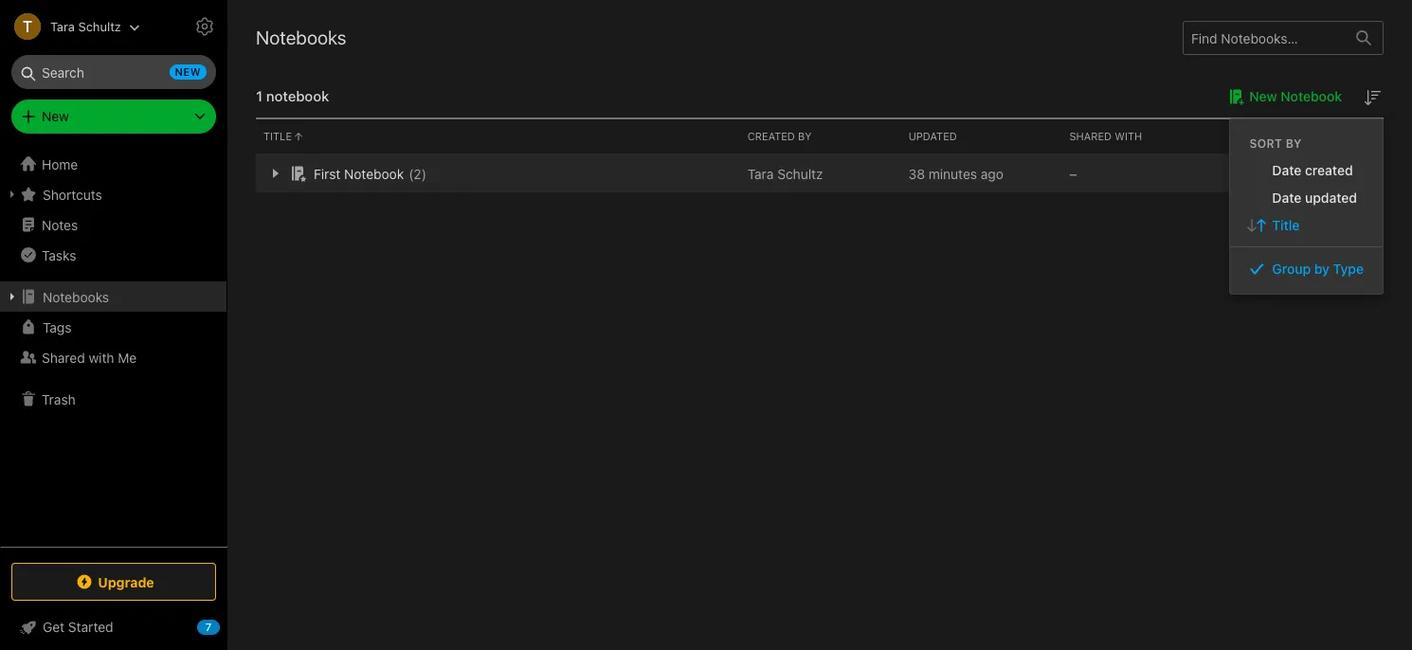 Task type: locate. For each thing, give the bounding box(es) containing it.
new
[[1249, 88, 1277, 104], [42, 108, 69, 124]]

notebook inside row
[[344, 165, 404, 181]]

0 horizontal spatial tara
[[50, 18, 75, 34]]

by inside dropdown list menu
[[1314, 261, 1330, 277]]

1 vertical spatial new
[[42, 108, 69, 124]]

date down sort by
[[1272, 162, 1302, 178]]

new notebook button
[[1223, 85, 1342, 108]]

date for date created
[[1272, 162, 1302, 178]]

0 vertical spatial tara
[[50, 18, 75, 34]]

0 horizontal spatial tara schultz
[[50, 18, 121, 34]]

new up sort
[[1249, 88, 1277, 104]]

7
[[205, 621, 212, 633]]

1 date from the top
[[1272, 162, 1302, 178]]

new for new notebook
[[1249, 88, 1277, 104]]

0 horizontal spatial by
[[1286, 136, 1302, 151]]

0 vertical spatial date
[[1272, 162, 1302, 178]]

1 vertical spatial by
[[1314, 261, 1330, 277]]

notes
[[42, 217, 78, 233]]

new inside button
[[1249, 88, 1277, 104]]

schultz inside field
[[78, 18, 121, 34]]

1 horizontal spatial by
[[1314, 261, 1330, 277]]

1 vertical spatial schultz
[[777, 165, 823, 181]]

notebook left (
[[344, 165, 404, 181]]

trash
[[42, 391, 76, 407]]

tree
[[0, 149, 227, 546]]

by
[[1286, 136, 1302, 151], [1314, 261, 1330, 277]]

0 horizontal spatial notebook
[[344, 165, 404, 181]]

new up home
[[42, 108, 69, 124]]

home
[[42, 156, 78, 172]]

title
[[1272, 217, 1300, 233]]

group by type link
[[1231, 255, 1383, 282]]

notebooks
[[256, 27, 346, 48], [43, 289, 109, 305]]

0 vertical spatial new
[[1249, 88, 1277, 104]]

1 horizontal spatial notebook
[[1281, 88, 1342, 104]]

notebooks up tags
[[43, 289, 109, 305]]

0 horizontal spatial schultz
[[78, 18, 121, 34]]

Search text field
[[25, 55, 203, 89]]

get started
[[43, 619, 113, 635]]

notebooks up notebook
[[256, 27, 346, 48]]

tara schultz down the created by
[[748, 165, 823, 181]]

row group containing first notebook
[[256, 154, 1384, 192]]

0 vertical spatial notebook
[[1281, 88, 1342, 104]]

arrow image
[[263, 162, 286, 185]]

created
[[748, 130, 795, 142]]

shared with
[[1069, 130, 1142, 142]]

first notebook row
[[256, 154, 1384, 192]]

tara up search text box
[[50, 18, 75, 34]]

1 horizontal spatial tara schultz
[[748, 165, 823, 181]]

new search field
[[25, 55, 207, 89]]

Help and Learning task checklist field
[[0, 612, 227, 643]]

trash link
[[0, 384, 227, 414]]

date up title at top
[[1272, 190, 1302, 206]]

notebook up sort by
[[1281, 88, 1342, 104]]

tasks button
[[0, 240, 227, 270]]

1 vertical spatial notebook
[[344, 165, 404, 181]]

notes link
[[0, 209, 227, 240]]

0 vertical spatial by
[[1286, 136, 1302, 151]]

tara
[[50, 18, 75, 34], [748, 165, 774, 181]]

tara down created
[[748, 165, 774, 181]]

created by
[[748, 130, 812, 142]]

2 date from the top
[[1272, 190, 1302, 206]]

Sort field
[[1361, 85, 1384, 109]]

new button
[[11, 100, 216, 134]]

row group
[[256, 154, 1384, 192]]

0 horizontal spatial new
[[42, 108, 69, 124]]

by left type
[[1314, 261, 1330, 277]]

notebook
[[1281, 88, 1342, 104], [344, 165, 404, 181]]

sort options image
[[1361, 86, 1384, 109]]

date updated
[[1272, 190, 1357, 206]]

0 horizontal spatial notebooks
[[43, 289, 109, 305]]

notebooks link
[[0, 281, 227, 312]]

Find Notebooks… text field
[[1184, 22, 1345, 54]]

date for date updated
[[1272, 190, 1302, 206]]

0 vertical spatial tara schultz
[[50, 18, 121, 34]]

1 vertical spatial notebooks
[[43, 289, 109, 305]]

date
[[1272, 162, 1302, 178], [1272, 190, 1302, 206]]

1 vertical spatial tara
[[748, 165, 774, 181]]

1 horizontal spatial new
[[1249, 88, 1277, 104]]

–
[[1069, 165, 1077, 181]]

by right sort
[[1286, 136, 1302, 151]]

upgrade button
[[11, 563, 216, 601]]

38
[[908, 165, 925, 181]]

1 vertical spatial tara schultz
[[748, 165, 823, 181]]

tara inside field
[[50, 18, 75, 34]]

schultz up search text box
[[78, 18, 121, 34]]

updated button
[[901, 119, 1062, 154]]

started
[[68, 619, 113, 635]]

schultz down by
[[777, 165, 823, 181]]

tags
[[43, 319, 71, 335]]

1 vertical spatial date
[[1272, 190, 1302, 206]]

new inside popup button
[[42, 108, 69, 124]]

1 horizontal spatial tara
[[748, 165, 774, 181]]

upgrade
[[98, 574, 154, 590]]

notebooks inside tree
[[43, 289, 109, 305]]

0 vertical spatial schultz
[[78, 18, 121, 34]]

schultz
[[78, 18, 121, 34], [777, 165, 823, 181]]

tara schultz up search text box
[[50, 18, 121, 34]]

1 horizontal spatial schultz
[[777, 165, 823, 181]]

1 horizontal spatial notebooks
[[256, 27, 346, 48]]

tara schultz
[[50, 18, 121, 34], [748, 165, 823, 181]]

notebook inside button
[[1281, 88, 1342, 104]]



Task type: vqa. For each thing, say whether or not it's contained in the screenshot.
Yet
no



Task type: describe. For each thing, give the bounding box(es) containing it.
Account field
[[0, 8, 140, 45]]

title
[[263, 130, 292, 142]]

1 notebook
[[256, 87, 329, 104]]

shared
[[42, 349, 85, 365]]

by
[[798, 130, 812, 142]]

shared with button
[[1062, 119, 1223, 154]]

tara schultz inside first notebook row
[[748, 165, 823, 181]]

notebooks element
[[227, 0, 1412, 650]]

(
[[409, 165, 414, 181]]

shared
[[1069, 130, 1112, 142]]

sort by
[[1249, 136, 1302, 151]]

tara inside first notebook row
[[748, 165, 774, 181]]

)
[[422, 165, 426, 181]]

dropdown list menu
[[1231, 156, 1383, 282]]

tree containing home
[[0, 149, 227, 546]]

expand notebooks image
[[5, 289, 20, 304]]

date created
[[1272, 162, 1353, 178]]

me
[[118, 349, 137, 365]]

new notebook
[[1249, 88, 1342, 104]]

first notebook ( 2 )
[[314, 165, 426, 181]]

created by button
[[740, 119, 901, 154]]

date updated link
[[1231, 184, 1383, 211]]

get
[[43, 619, 65, 635]]

new for new
[[42, 108, 69, 124]]

settings image
[[193, 15, 216, 38]]

home link
[[0, 149, 227, 179]]

updated
[[908, 130, 957, 142]]

created
[[1305, 162, 1353, 178]]

notebook for first
[[344, 165, 404, 181]]

with
[[89, 349, 114, 365]]

type
[[1333, 261, 1364, 277]]

click to collapse image
[[220, 615, 235, 638]]

notebook for new
[[1281, 88, 1342, 104]]

minutes
[[929, 165, 977, 181]]

notebook
[[266, 87, 329, 104]]

shared with me link
[[0, 342, 227, 372]]

date created link
[[1231, 156, 1383, 184]]

title link
[[1231, 211, 1383, 239]]

shared with me
[[42, 349, 137, 365]]

sort
[[1249, 136, 1282, 151]]

first
[[314, 165, 340, 181]]

new
[[175, 65, 201, 78]]

group
[[1272, 261, 1311, 277]]

group by type
[[1272, 261, 1364, 277]]

shortcuts button
[[0, 179, 227, 209]]

shortcuts
[[43, 186, 102, 202]]

tasks
[[42, 247, 76, 263]]

schultz inside first notebook row
[[777, 165, 823, 181]]

1
[[256, 87, 263, 104]]

by for sort
[[1286, 136, 1302, 151]]

row group inside notebooks element
[[256, 154, 1384, 192]]

by for group
[[1314, 261, 1330, 277]]

tara schultz inside field
[[50, 18, 121, 34]]

0 vertical spatial notebooks
[[256, 27, 346, 48]]

title button
[[256, 119, 740, 154]]

38 minutes ago
[[908, 165, 1004, 181]]

2
[[414, 165, 422, 181]]

updated
[[1305, 190, 1357, 206]]

tags button
[[0, 312, 227, 342]]

with
[[1115, 130, 1142, 142]]

ago
[[981, 165, 1004, 181]]



